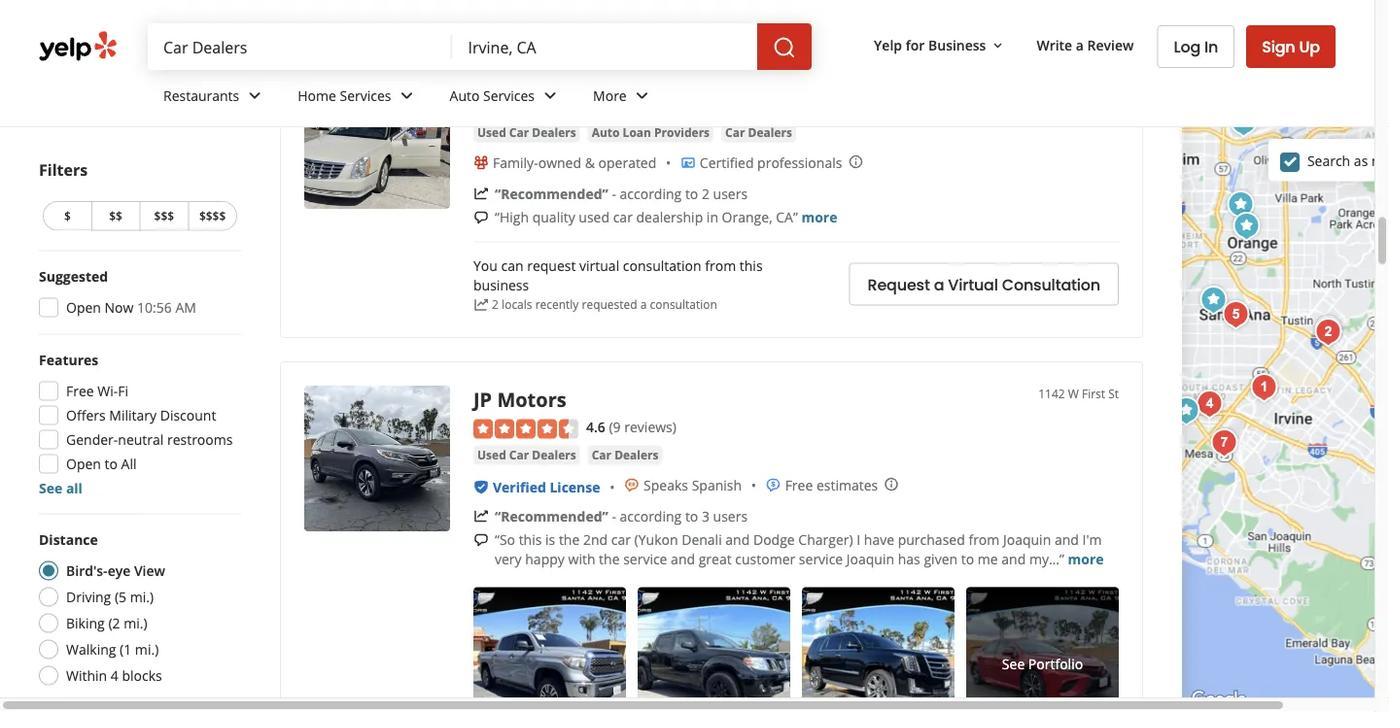 Task type: describe. For each thing, give the bounding box(es) containing it.
now
[[105, 299, 134, 317]]

auto loan providers
[[592, 124, 710, 140]]

can
[[501, 257, 524, 275]]

auto for auto services
[[450, 86, 480, 105]]

Find text field
[[163, 36, 437, 57]]

orange,
[[722, 208, 773, 226]]

(9
[[609, 418, 621, 437]]

$$$$ button
[[188, 201, 237, 231]]

none field near
[[468, 36, 742, 57]]

24 chevron down v2 image for auto services
[[539, 84, 562, 107]]

16 speaks spanish v2 image
[[624, 478, 640, 494]]

dealers down 4.6 (9 reviews)
[[615, 447, 659, 463]]

$
[[64, 208, 71, 224]]

bird's-
[[66, 562, 108, 580]]

log in
[[1174, 36, 1219, 58]]

from inside "so this is the 2nd car (yukon denali and dodge charger) i have purchased from joaquin and i'm very happy with the service and great customer service joaquin has given to me and my…"
[[969, 531, 1000, 549]]

free for free estimates
[[785, 476, 813, 495]]

used car dealers button for connections
[[474, 123, 580, 142]]

jp
[[474, 386, 492, 413]]

and up great
[[726, 531, 750, 549]]

i'm
[[1083, 531, 1102, 549]]

open for open now 10:56 am
[[66, 299, 101, 317]]

denali
[[682, 531, 722, 549]]

a for write
[[1076, 36, 1084, 54]]

1 vertical spatial the
[[599, 550, 620, 569]]

4.4 (7 reviews)
[[586, 95, 677, 114]]

car down the 4.6
[[592, 447, 612, 463]]

$$$$
[[199, 208, 226, 224]]

biking
[[66, 615, 105, 633]]

used car dealers link for connections
[[474, 123, 580, 142]]

car down the 4.4 star rating 'image'
[[509, 124, 529, 140]]

16 speech v2 image
[[474, 533, 489, 549]]

4.6
[[586, 418, 606, 437]]

write a review link
[[1029, 27, 1142, 62]]

and left "i'm"
[[1055, 531, 1079, 549]]

according for jp motors
[[620, 507, 682, 526]]

"high
[[495, 208, 529, 226]]

spirit auto concepts image
[[1167, 392, 1206, 431]]

free estimates
[[785, 476, 878, 495]]

charger)
[[799, 531, 853, 549]]

1 horizontal spatial car dealers
[[725, 124, 792, 140]]

all
[[66, 479, 83, 498]]

dealers up "verified license"
[[532, 447, 576, 463]]

16 free estimates v2 image
[[766, 478, 781, 494]]

you
[[474, 257, 498, 275]]

to left all
[[105, 455, 118, 474]]

great
[[699, 550, 732, 569]]

0 vertical spatial more
[[802, 208, 838, 226]]

me
[[978, 550, 998, 569]]

is
[[546, 531, 555, 549]]

offers military discount
[[66, 406, 216, 425]]

16 certified professionals v2 image
[[680, 155, 696, 171]]

16 verified v2 image
[[474, 480, 489, 496]]

sign up link
[[1247, 25, 1336, 68]]

business categories element
[[148, 70, 1336, 126]]

1 horizontal spatial car dealers link
[[722, 123, 796, 142]]

consultation
[[1002, 274, 1101, 295]]

log
[[1174, 36, 1201, 58]]

open to all
[[66, 455, 137, 474]]

ma
[[1372, 151, 1389, 170]]

16 trending v2 image for jp
[[474, 509, 489, 525]]

"recommended" for motors
[[495, 507, 608, 526]]

within 4 blocks
[[66, 667, 162, 685]]

auto services
[[450, 86, 535, 105]]

connections
[[525, 63, 646, 90]]

car inside "so this is the 2nd car (yukon denali and dodge charger) i have purchased from joaquin and i'm very happy with the service and great customer service joaquin has given to me and my…"
[[611, 531, 631, 549]]

mi.) for biking (2 mi.)
[[124, 615, 147, 633]]

operated
[[599, 153, 657, 172]]

more link for jp motors
[[1068, 550, 1104, 569]]

"recommended" for connections
[[495, 184, 608, 203]]

sign
[[1262, 35, 1296, 57]]

customer
[[735, 550, 796, 569]]

driving
[[66, 588, 111, 607]]

yelp for business button
[[866, 27, 1014, 62]]

this inside "so this is the 2nd car (yukon denali and dodge charger) i have purchased from joaquin and i'm very happy with the service and great customer service joaquin has given to me and my…"
[[519, 531, 542, 549]]

oc autosource image
[[1191, 385, 1230, 424]]

in
[[1205, 36, 1219, 58]]

jp motors image
[[304, 386, 450, 532]]

$$
[[109, 208, 122, 224]]

(1
[[120, 641, 131, 659]]

for
[[906, 36, 925, 54]]

request a virtual consultation
[[868, 274, 1101, 295]]

virtual
[[580, 257, 620, 275]]

24 chevron down v2 image
[[631, 84, 654, 107]]

4
[[111, 667, 118, 685]]

users for jp motors
[[713, 507, 748, 526]]

2 16 trending v2 image from the top
[[474, 297, 489, 313]]

"high quality used car dealership in orange, ca" more
[[495, 208, 838, 226]]

0 vertical spatial car
[[613, 208, 633, 226]]

business
[[929, 36, 986, 54]]

according for auto connections
[[620, 184, 682, 203]]

auto connections image
[[304, 63, 450, 209]]

2 vertical spatial a
[[641, 297, 647, 313]]

review
[[1088, 36, 1134, 54]]

group containing suggested
[[33, 267, 241, 323]]

request
[[527, 257, 576, 275]]

recently
[[535, 297, 579, 313]]

view
[[134, 562, 165, 580]]

gender-neutral restrooms
[[66, 431, 233, 449]]

see all button
[[39, 479, 83, 498]]

certified professionals
[[700, 153, 842, 172]]

write a review
[[1037, 36, 1134, 54]]

&
[[585, 153, 595, 172]]

w
[[1068, 386, 1079, 402]]

10:56
[[137, 299, 172, 317]]

requested
[[582, 297, 638, 313]]

used car dealers button for motors
[[474, 446, 580, 465]]

1 vertical spatial joaquin
[[847, 550, 895, 569]]

$$ button
[[91, 201, 140, 231]]

dealership
[[636, 208, 703, 226]]

california beemers teslers image
[[1146, 392, 1185, 431]]

jp motors link
[[474, 386, 567, 413]]

search image
[[773, 36, 796, 59]]

tustin mazda image
[[1309, 311, 1348, 350]]

with
[[568, 550, 596, 569]]

jp motors
[[474, 386, 567, 413]]

as
[[1354, 151, 1368, 170]]

services for home services
[[340, 86, 391, 105]]

license
[[550, 478, 600, 497]]

"so
[[495, 531, 515, 549]]

search
[[1308, 151, 1351, 170]]

walking
[[66, 641, 116, 659]]

jp motors image
[[1195, 281, 1233, 320]]

24 chevron down v2 image for restaurants
[[243, 84, 267, 107]]

pennington's auto sales image
[[1222, 186, 1261, 225]]

2 service from the left
[[799, 550, 843, 569]]

1142 w first st
[[1039, 386, 1119, 402]]

16 speech v2 image
[[474, 210, 489, 226]]

used for auto
[[477, 124, 506, 140]]

blackstar offroad image
[[1258, 92, 1297, 131]]

auto for auto connections
[[474, 63, 520, 90]]

services for auto services
[[483, 86, 535, 105]]

biking (2 mi.)
[[66, 615, 147, 633]]

have
[[864, 531, 895, 549]]

eye
[[108, 562, 131, 580]]

see for see all
[[39, 479, 62, 498]]

to inside "so this is the 2nd car (yukon denali and dodge charger) i have purchased from joaquin and i'm very happy with the service and great customer service joaquin has given to me and my…"
[[961, 550, 974, 569]]

yelp for business
[[874, 36, 986, 54]]

discount
[[160, 406, 216, 425]]

$ button
[[43, 201, 91, 231]]

(7
[[609, 95, 621, 114]]

open now 10:56 am
[[66, 299, 196, 317]]

1142
[[1039, 386, 1065, 402]]

verified license button
[[493, 478, 600, 497]]

this inside you can request virtual consultation from this business
[[740, 257, 763, 275]]

2nd
[[583, 531, 608, 549]]

tustin toyota image
[[1309, 313, 1348, 352]]



Task type: locate. For each thing, give the bounding box(es) containing it.
dealers up the owned
[[532, 124, 576, 140]]

1 vertical spatial consultation
[[650, 297, 717, 313]]

1 vertical spatial used
[[477, 447, 506, 463]]

professionals
[[758, 153, 842, 172]]

16 trending v2 image for auto
[[474, 186, 489, 202]]

0 vertical spatial users
[[713, 184, 748, 203]]

- for jp motors
[[612, 507, 616, 526]]

1 vertical spatial "recommended"
[[495, 507, 608, 526]]

2 services from the left
[[483, 86, 535, 105]]

purchased
[[898, 531, 965, 549]]

verified license
[[493, 478, 600, 497]]

more link down "i'm"
[[1068, 550, 1104, 569]]

used car dealers link down the 4.4 star rating 'image'
[[474, 123, 580, 142]]

2 none field from the left
[[468, 36, 742, 57]]

and down denali
[[671, 550, 695, 569]]

24 chevron down v2 image
[[243, 84, 267, 107], [395, 84, 419, 107], [539, 84, 562, 107]]

used car dealers button down the 4.4 star rating 'image'
[[474, 123, 580, 142]]

group containing features
[[33, 351, 241, 498]]

- for auto connections
[[612, 184, 616, 203]]

joaquin down have
[[847, 550, 895, 569]]

quality
[[533, 208, 575, 226]]

home services link
[[282, 70, 434, 126]]

auto connections
[[474, 63, 646, 90]]

16 trending v2 image down business
[[474, 297, 489, 313]]

car dealers down 4.6 (9 reviews)
[[592, 447, 659, 463]]

1 vertical spatial this
[[519, 531, 542, 549]]

1 vertical spatial car dealers button
[[588, 446, 663, 465]]

auto loan providers link
[[588, 123, 714, 142]]

car down 4.6 star rating image
[[509, 447, 529, 463]]

1 users from the top
[[713, 184, 748, 203]]

restrooms
[[167, 431, 233, 449]]

1 vertical spatial more link
[[1068, 550, 1104, 569]]

2 used car dealers from the top
[[477, 447, 576, 463]]

0 vertical spatial joaquin
[[1003, 531, 1051, 549]]

1 vertical spatial group
[[33, 351, 241, 498]]

1 horizontal spatial more
[[1068, 550, 1104, 569]]

1 none field from the left
[[163, 36, 437, 57]]

a inside button
[[934, 274, 944, 295]]

1 horizontal spatial a
[[934, 274, 944, 295]]

a right requested
[[641, 297, 647, 313]]

0 horizontal spatial more link
[[802, 208, 838, 226]]

very
[[495, 550, 522, 569]]

1 vertical spatial used car dealers link
[[474, 446, 580, 465]]

1 vertical spatial free
[[785, 476, 813, 495]]

24 chevron down v2 image for home services
[[395, 84, 419, 107]]

0 horizontal spatial from
[[705, 257, 736, 275]]

used car dealers for motors
[[477, 447, 576, 463]]

1 vertical spatial -
[[612, 507, 616, 526]]

free right 16 free estimates v2 image
[[785, 476, 813, 495]]

home services
[[298, 86, 391, 105]]

open down gender-
[[66, 455, 101, 474]]

joaquin
[[1003, 531, 1051, 549], [847, 550, 895, 569]]

16 trending v2 image
[[474, 186, 489, 202], [474, 297, 489, 313], [474, 509, 489, 525]]

0 horizontal spatial car dealers button
[[588, 446, 663, 465]]

0 horizontal spatial more
[[802, 208, 838, 226]]

group
[[33, 267, 241, 323], [33, 351, 241, 498]]

none field up the home at the left top
[[163, 36, 437, 57]]

0 vertical spatial according
[[620, 184, 682, 203]]

auto inside button
[[592, 124, 620, 140]]

1 horizontal spatial car dealers button
[[722, 123, 796, 142]]

1 horizontal spatial from
[[969, 531, 1000, 549]]

used car dealers button down 4.6 star rating image
[[474, 446, 580, 465]]

1 vertical spatial 16 trending v2 image
[[474, 297, 489, 313]]

walking (1 mi.)
[[66, 641, 159, 659]]

filters
[[39, 159, 88, 180]]

1 open from the top
[[66, 299, 101, 317]]

car dealers button up certified professionals
[[722, 123, 796, 142]]

has
[[898, 550, 921, 569]]

auto down (7
[[592, 124, 620, 140]]

the car store image
[[1217, 296, 1256, 334]]

0 vertical spatial used car dealers button
[[474, 123, 580, 142]]

owned
[[538, 153, 582, 172]]

reviews) up auto loan providers
[[624, 95, 677, 114]]

$$$ button
[[140, 201, 188, 231]]

reviews) for jp motors
[[624, 418, 677, 437]]

0 vertical spatial 16 trending v2 image
[[474, 186, 489, 202]]

0 vertical spatial open
[[66, 299, 101, 317]]

24 chevron down v2 image inside home services link
[[395, 84, 419, 107]]

according
[[620, 184, 682, 203], [620, 507, 682, 526]]

mi.)
[[130, 588, 154, 607], [124, 615, 147, 633], [135, 641, 159, 659]]

0 vertical spatial a
[[1076, 36, 1084, 54]]

family-owned & operated
[[493, 153, 657, 172]]

more right ca"
[[802, 208, 838, 226]]

0 horizontal spatial service
[[623, 550, 667, 569]]

wi-
[[98, 382, 118, 401]]

0 vertical spatial car dealers button
[[722, 123, 796, 142]]

2 users from the top
[[713, 507, 748, 526]]

service down (yukon at left bottom
[[623, 550, 667, 569]]

car dealers up certified professionals
[[725, 124, 792, 140]]

free up offers
[[66, 382, 94, 401]]

a left virtual
[[934, 274, 944, 295]]

0 vertical spatial consultation
[[623, 257, 702, 275]]

search as ma
[[1308, 151, 1389, 170]]

1 horizontal spatial this
[[740, 257, 763, 275]]

family-
[[493, 153, 538, 172]]

ca"
[[776, 208, 798, 226]]

2 according from the top
[[620, 507, 682, 526]]

consultation inside you can request virtual consultation from this business
[[623, 257, 702, 275]]

car dealers link up certified professionals
[[722, 123, 796, 142]]

offers
[[66, 406, 106, 425]]

0 horizontal spatial a
[[641, 297, 647, 313]]

0 vertical spatial car dealers
[[725, 124, 792, 140]]

suggested
[[39, 267, 108, 286]]

see left all
[[39, 479, 62, 498]]

1 vertical spatial 2
[[492, 297, 499, 313]]

features
[[39, 351, 98, 369]]

2 down business
[[492, 297, 499, 313]]

2 used from the top
[[477, 447, 506, 463]]

service down charger)
[[799, 550, 843, 569]]

4.6 (9 reviews)
[[586, 418, 677, 437]]

users
[[713, 184, 748, 203], [713, 507, 748, 526]]

0 horizontal spatial this
[[519, 531, 542, 549]]

loan
[[623, 124, 651, 140]]

24 chevron down v2 image inside auto services link
[[539, 84, 562, 107]]

used
[[579, 208, 610, 226]]

0 vertical spatial used car dealers link
[[474, 123, 580, 142]]

none field find
[[163, 36, 437, 57]]

1 vertical spatial more
[[1068, 550, 1104, 569]]

used for jp
[[477, 447, 506, 463]]

2 used car dealers button from the top
[[474, 446, 580, 465]]

mi.) for walking (1 mi.)
[[135, 641, 159, 659]]

1 horizontal spatial service
[[799, 550, 843, 569]]

google image
[[1187, 687, 1251, 713]]

1 vertical spatial mi.)
[[124, 615, 147, 633]]

0 vertical spatial group
[[33, 267, 241, 323]]

2 reviews) from the top
[[624, 418, 677, 437]]

first
[[1082, 386, 1106, 402]]

16 trending v2 image up 16 speech v2 icon
[[474, 509, 489, 525]]

0 horizontal spatial 2
[[492, 297, 499, 313]]

used car dealers link
[[474, 123, 580, 142], [474, 446, 580, 465]]

"so this is the 2nd car (yukon denali and dodge charger) i have purchased from joaquin and i'm very happy with the service and great customer service joaquin has given to me and my…"
[[495, 531, 1102, 569]]

1 used from the top
[[477, 124, 506, 140]]

mi.) for driving (5 mi.)
[[130, 588, 154, 607]]

auto inside business categories element
[[450, 86, 480, 105]]

0 horizontal spatial see
[[39, 479, 62, 498]]

option group
[[33, 530, 241, 692]]

car up the certified
[[725, 124, 745, 140]]

None search field
[[148, 23, 816, 70]]

1 vertical spatial used car dealers button
[[474, 446, 580, 465]]

to down the '16 certified professionals v2' icon
[[685, 184, 698, 203]]

0 horizontal spatial free
[[66, 382, 94, 401]]

write
[[1037, 36, 1073, 54]]

none field up connections
[[468, 36, 742, 57]]

1 horizontal spatial 24 chevron down v2 image
[[395, 84, 419, 107]]

auto for auto loan providers
[[592, 124, 620, 140]]

1 horizontal spatial see
[[1002, 655, 1025, 673]]

and right me at the bottom of the page
[[1002, 550, 1026, 569]]

Near text field
[[468, 36, 742, 57]]

car
[[613, 208, 633, 226], [611, 531, 631, 549]]

sign up
[[1262, 35, 1320, 57]]

business
[[474, 276, 529, 295]]

car down "recommended" - according to 3 users
[[611, 531, 631, 549]]

16 family owned v2 image
[[474, 155, 489, 171]]

0 vertical spatial see
[[39, 479, 62, 498]]

1 horizontal spatial free
[[785, 476, 813, 495]]

2 horizontal spatial 24 chevron down v2 image
[[539, 84, 562, 107]]

mi.) right (1
[[135, 641, 159, 659]]

1 vertical spatial users
[[713, 507, 748, 526]]

according up (yukon at left bottom
[[620, 507, 682, 526]]

more
[[802, 208, 838, 226], [1068, 550, 1104, 569]]

free wi-fi
[[66, 382, 128, 401]]

2 vertical spatial mi.)
[[135, 641, 159, 659]]

auto up 16 family owned v2 image at the top left of the page
[[450, 86, 480, 105]]

2 used car dealers link from the top
[[474, 446, 580, 465]]

0 vertical spatial -
[[612, 184, 616, 203]]

0 vertical spatial the
[[559, 531, 580, 549]]

1 services from the left
[[340, 86, 391, 105]]

0 vertical spatial more link
[[802, 208, 838, 226]]

this down orange,
[[740, 257, 763, 275]]

used car dealers for connections
[[477, 124, 576, 140]]

mi.) right (5
[[130, 588, 154, 607]]

used car dealers link for motors
[[474, 446, 580, 465]]

locals
[[502, 297, 532, 313]]

1 vertical spatial used car dealers
[[477, 447, 576, 463]]

consultation down you can request virtual consultation from this business
[[650, 297, 717, 313]]

1 group from the top
[[33, 267, 241, 323]]

to left 3
[[685, 507, 698, 526]]

see portfolio
[[1002, 655, 1083, 673]]

used up the 16 verified v2 icon
[[477, 447, 506, 463]]

1 vertical spatial open
[[66, 455, 101, 474]]

my…"
[[1030, 550, 1065, 569]]

a
[[1076, 36, 1084, 54], [934, 274, 944, 295], [641, 297, 647, 313]]

4.6 star rating image
[[474, 419, 579, 439]]

used car dealers link down 4.6 star rating image
[[474, 446, 580, 465]]

a right write at the right of page
[[1076, 36, 1084, 54]]

0 vertical spatial this
[[740, 257, 763, 275]]

car dealers link down 4.6 (9 reviews)
[[588, 446, 663, 465]]

1 vertical spatial see
[[1002, 655, 1025, 673]]

dealers up certified professionals
[[748, 124, 792, 140]]

info icon image
[[848, 154, 864, 170], [848, 154, 864, 170], [884, 477, 900, 492], [884, 477, 900, 492]]

see
[[39, 479, 62, 498], [1002, 655, 1025, 673]]

joaquin up my…"
[[1003, 531, 1051, 549]]

used car dealers down the 4.4 star rating 'image'
[[477, 124, 576, 140]]

1 vertical spatial reviews)
[[624, 418, 677, 437]]

see portfolio link
[[966, 588, 1119, 713]]

0 horizontal spatial services
[[340, 86, 391, 105]]

used car dealers button
[[474, 123, 580, 142], [474, 446, 580, 465]]

0 horizontal spatial the
[[559, 531, 580, 549]]

more
[[593, 86, 627, 105]]

request a virtual consultation button
[[849, 263, 1119, 306]]

map region
[[1120, 92, 1389, 713]]

2 up in
[[702, 184, 710, 203]]

more link right ca"
[[802, 208, 838, 226]]

from down in
[[705, 257, 736, 275]]

log in link
[[1158, 25, 1235, 68]]

clear choice auto image
[[1205, 424, 1244, 463]]

1 - from the top
[[612, 184, 616, 203]]

1 16 trending v2 image from the top
[[474, 186, 489, 202]]

0 vertical spatial from
[[705, 257, 736, 275]]

users up orange,
[[713, 184, 748, 203]]

0 horizontal spatial car dealers
[[592, 447, 659, 463]]

0 vertical spatial "recommended"
[[495, 184, 608, 203]]

auto connections image
[[1228, 207, 1266, 246]]

0 vertical spatial mi.)
[[130, 588, 154, 607]]

see left portfolio
[[1002, 655, 1025, 673]]

auto up the 4.4 star rating 'image'
[[474, 63, 520, 90]]

spanish
[[692, 476, 742, 495]]

0 vertical spatial car dealers link
[[722, 123, 796, 142]]

0 horizontal spatial 24 chevron down v2 image
[[243, 84, 267, 107]]

1 used car dealers link from the top
[[474, 123, 580, 142]]

2 vertical spatial 16 trending v2 image
[[474, 509, 489, 525]]

(5
[[115, 588, 126, 607]]

1 vertical spatial car
[[611, 531, 631, 549]]

1 horizontal spatial 2
[[702, 184, 710, 203]]

cars of la image
[[1225, 103, 1264, 142]]

1 horizontal spatial more link
[[1068, 550, 1104, 569]]

car down "recommended" - according to 2 users
[[613, 208, 633, 226]]

am
[[175, 299, 196, 317]]

None field
[[163, 36, 437, 57], [468, 36, 742, 57]]

2 - from the top
[[612, 507, 616, 526]]

reviews) for auto connections
[[624, 95, 677, 114]]

the down 2nd
[[599, 550, 620, 569]]

a for request
[[934, 274, 944, 295]]

1 vertical spatial from
[[969, 531, 1000, 549]]

3 24 chevron down v2 image from the left
[[539, 84, 562, 107]]

orange county auto wholesale image
[[1245, 369, 1284, 407]]

1 horizontal spatial the
[[599, 550, 620, 569]]

open down suggested
[[66, 299, 101, 317]]

auto loan providers button
[[588, 123, 714, 142]]

1 vertical spatial car dealers
[[592, 447, 659, 463]]

this left is
[[519, 531, 542, 549]]

16 trending v2 image up 16 speech v2 image
[[474, 186, 489, 202]]

users right 3
[[713, 507, 748, 526]]

4.4 star rating image
[[474, 97, 579, 116]]

1 horizontal spatial services
[[483, 86, 535, 105]]

reviews) right (9
[[624, 418, 677, 437]]

see for see portfolio
[[1002, 655, 1025, 673]]

restaurants link
[[148, 70, 282, 126]]

0 vertical spatial reviews)
[[624, 95, 677, 114]]

to left me at the bottom of the page
[[961, 550, 974, 569]]

(2
[[108, 615, 120, 633]]

1 vertical spatial car dealers link
[[588, 446, 663, 465]]

0 vertical spatial 2
[[702, 184, 710, 203]]

1 vertical spatial according
[[620, 507, 682, 526]]

option group containing distance
[[33, 530, 241, 692]]

more down "i'm"
[[1068, 550, 1104, 569]]

gender-
[[66, 431, 118, 449]]

car dealers button for left 'car dealers' link
[[588, 446, 663, 465]]

2 horizontal spatial a
[[1076, 36, 1084, 54]]

"recommended" up quality
[[495, 184, 608, 203]]

consultation down "high quality used car dealership in orange, ca" more
[[623, 257, 702, 275]]

1 horizontal spatial none field
[[468, 36, 742, 57]]

1 horizontal spatial joaquin
[[1003, 531, 1051, 549]]

2 "recommended" from the top
[[495, 507, 608, 526]]

used car dealers down 4.6 star rating image
[[477, 447, 576, 463]]

used
[[477, 124, 506, 140], [477, 447, 506, 463]]

mi.) right '(2'
[[124, 615, 147, 633]]

0 horizontal spatial none field
[[163, 36, 437, 57]]

used up 16 family owned v2 image at the top left of the page
[[477, 124, 506, 140]]

users for auto connections
[[713, 184, 748, 203]]

0 vertical spatial used
[[477, 124, 506, 140]]

24 chevron down v2 image inside restaurants link
[[243, 84, 267, 107]]

the right is
[[559, 531, 580, 549]]

0 horizontal spatial car dealers link
[[588, 446, 663, 465]]

1 vertical spatial a
[[934, 274, 944, 295]]

16 chevron down v2 image
[[990, 38, 1006, 53]]

from inside you can request virtual consultation from this business
[[705, 257, 736, 275]]

auto
[[474, 63, 520, 90], [450, 86, 480, 105], [592, 124, 620, 140]]

car dealers
[[725, 124, 792, 140], [592, 447, 659, 463]]

"recommended" up is
[[495, 507, 608, 526]]

car dealers button for right 'car dealers' link
[[722, 123, 796, 142]]

providers
[[654, 124, 710, 140]]

according up "high quality used car dealership in orange, ca" more
[[620, 184, 682, 203]]

see inside see portfolio link
[[1002, 655, 1025, 673]]

to
[[685, 184, 698, 203], [105, 455, 118, 474], [685, 507, 698, 526], [961, 550, 974, 569]]

3 16 trending v2 image from the top
[[474, 509, 489, 525]]

the
[[559, 531, 580, 549], [599, 550, 620, 569]]

1 24 chevron down v2 image from the left
[[243, 84, 267, 107]]

speaks spanish
[[644, 476, 742, 495]]

motors
[[497, 386, 567, 413]]

1 reviews) from the top
[[624, 95, 677, 114]]

1 service from the left
[[623, 550, 667, 569]]

car dealers button down 4.6 (9 reviews)
[[588, 446, 663, 465]]

"recommended"
[[495, 184, 608, 203], [495, 507, 608, 526]]

car
[[509, 124, 529, 140], [725, 124, 745, 140], [509, 447, 529, 463], [592, 447, 612, 463]]

distance
[[39, 531, 98, 549]]

0 horizontal spatial joaquin
[[847, 550, 895, 569]]

from up me at the bottom of the page
[[969, 531, 1000, 549]]

0 vertical spatial used car dealers
[[477, 124, 576, 140]]

and
[[726, 531, 750, 549], [1055, 531, 1079, 549], [671, 550, 695, 569], [1002, 550, 1026, 569]]

blocks
[[122, 667, 162, 685]]

2 group from the top
[[33, 351, 241, 498]]

2 open from the top
[[66, 455, 101, 474]]

1 "recommended" from the top
[[495, 184, 608, 203]]

2 24 chevron down v2 image from the left
[[395, 84, 419, 107]]

1 according from the top
[[620, 184, 682, 203]]

open for open to all
[[66, 455, 101, 474]]

free for free wi-fi
[[66, 382, 94, 401]]

1 used car dealers from the top
[[477, 124, 576, 140]]

0 vertical spatial free
[[66, 382, 94, 401]]

1 used car dealers button from the top
[[474, 123, 580, 142]]

in
[[707, 208, 719, 226]]

more link for auto connections
[[802, 208, 838, 226]]



Task type: vqa. For each thing, say whether or not it's contained in the screenshot.
the By Appointment Only
no



